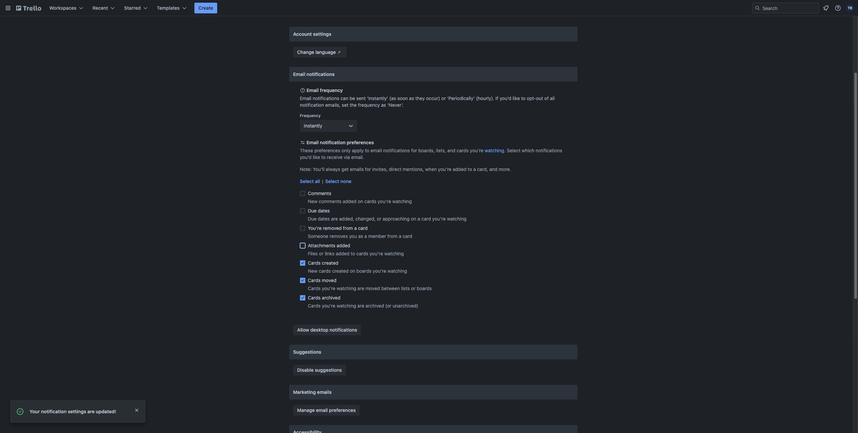 Task type: describe. For each thing, give the bounding box(es) containing it.
approaching
[[383, 216, 410, 222]]

are up 'removed' on the left bottom
[[331, 216, 338, 222]]

get
[[342, 167, 349, 172]]

due for due dates
[[308, 208, 317, 214]]

sm image
[[336, 49, 343, 56]]

2 vertical spatial card
[[403, 234, 412, 239]]

frequency
[[300, 113, 321, 118]]

you
[[349, 234, 357, 239]]

0 notifications image
[[822, 4, 830, 12]]

cards you're watching are archived (or unarchived)
[[308, 304, 419, 309]]

account settings
[[293, 31, 332, 37]]

boards,
[[419, 148, 435, 154]]

'periodically'
[[447, 96, 475, 101]]

allow
[[297, 328, 309, 333]]

removes
[[330, 234, 348, 239]]

which
[[522, 148, 535, 154]]

1 vertical spatial created
[[332, 269, 349, 274]]

cards you're watching are moved between lists or boards
[[308, 286, 432, 292]]

manage
[[297, 408, 315, 414]]

0 vertical spatial for
[[411, 148, 417, 154]]

due for due dates are added, changed, or approaching on a card you're watching
[[308, 216, 317, 222]]

starred button
[[120, 3, 151, 13]]

cards for cards you're watching are archived (or unarchived)
[[308, 304, 321, 309]]

cards for cards created
[[308, 261, 321, 266]]

files or links added to cards you're watching
[[308, 251, 404, 257]]

dates for due dates are added, changed, or approaching on a card you're watching
[[318, 216, 330, 222]]

you're removed from a card
[[308, 226, 368, 231]]

added down removes
[[337, 243, 350, 249]]

apply
[[352, 148, 364, 154]]

note: you'll always get emails for invites, direct mentions, when you're added to a card, and more.
[[300, 167, 511, 172]]

links
[[325, 251, 335, 257]]

you'd inside "email notifications can be sent 'instantly' (as soon as they occur) or 'periodically' (hourly). if you'd like to opt-out of all notification emails, set the frequency as 'never'."
[[500, 96, 512, 101]]

unarchived)
[[393, 304, 419, 309]]

notifications right desktop
[[330, 328, 357, 333]]

card,
[[477, 167, 488, 172]]

comments
[[308, 191, 331, 197]]

mentions,
[[403, 167, 424, 172]]

desktop
[[311, 328, 329, 333]]

of
[[545, 96, 549, 101]]

email notifications can be sent 'instantly' (as soon as they occur) or 'periodically' (hourly). if you'd like to opt-out of all notification emails, set the frequency as 'never'.
[[300, 96, 555, 108]]

a left card,
[[474, 167, 476, 172]]

cards created
[[308, 261, 339, 266]]

0 horizontal spatial archived
[[322, 295, 341, 301]]

when
[[425, 167, 437, 172]]

be
[[350, 96, 355, 101]]

1 horizontal spatial as
[[381, 102, 386, 108]]

select all button
[[300, 178, 320, 185]]

direct
[[389, 167, 402, 172]]

notification inside "email notifications can be sent 'instantly' (as soon as they occur) or 'periodically' (hourly). if you'd like to opt-out of all notification emails, set the frequency as 'never'."
[[300, 102, 324, 108]]

select none button
[[325, 178, 352, 185]]

sent
[[357, 96, 366, 101]]

dismiss flag image
[[134, 408, 140, 414]]

(or
[[386, 304, 392, 309]]

always
[[326, 167, 340, 172]]

if
[[496, 96, 499, 101]]

disable
[[297, 368, 314, 374]]

changed,
[[356, 216, 376, 222]]

comments
[[319, 199, 342, 205]]

someone
[[308, 234, 328, 239]]

2 horizontal spatial as
[[409, 96, 414, 101]]

cards for cards archived
[[308, 295, 321, 301]]

templates button
[[153, 3, 191, 13]]

2 horizontal spatial on
[[411, 216, 417, 222]]

added left card,
[[453, 167, 467, 172]]

cards archived
[[308, 295, 341, 301]]

0 horizontal spatial moved
[[322, 278, 337, 284]]

(as
[[390, 96, 396, 101]]

workspaces button
[[45, 3, 87, 13]]

to inside '. select which notifications you'd like to receive via email.'
[[321, 155, 326, 160]]

suggestions
[[315, 368, 342, 374]]

search image
[[755, 5, 761, 11]]

0 vertical spatial email
[[371, 148, 382, 154]]

1 vertical spatial settings
[[68, 409, 86, 415]]

change language
[[297, 49, 336, 55]]

0 horizontal spatial select
[[300, 179, 314, 184]]

select all | select none
[[300, 179, 352, 184]]

notification for email notification preferences
[[320, 140, 346, 146]]

a right the approaching
[[418, 216, 420, 222]]

marketing emails
[[293, 390, 332, 396]]

Search field
[[761, 3, 819, 13]]

email for email notifications can be sent 'instantly' (as soon as they occur) or 'periodically' (hourly). if you'd like to opt-out of all notification emails, set the frequency as 'never'.
[[300, 96, 312, 101]]

0 vertical spatial emails
[[350, 167, 364, 172]]

1 horizontal spatial moved
[[366, 286, 380, 292]]

allow desktop notifications
[[297, 328, 357, 333]]

tyler black (tylerblack440) image
[[846, 4, 855, 12]]

1 horizontal spatial and
[[490, 167, 498, 172]]

updated!
[[96, 409, 116, 415]]

1 horizontal spatial settings
[[313, 31, 332, 37]]

open information menu image
[[835, 5, 842, 11]]

they
[[416, 96, 425, 101]]

between
[[382, 286, 400, 292]]

lists
[[401, 286, 410, 292]]

soon
[[398, 96, 408, 101]]

1 vertical spatial preferences
[[315, 148, 340, 154]]

create
[[199, 5, 213, 11]]

cards right lists,
[[457, 148, 469, 154]]

email for email notification preferences
[[307, 140, 319, 146]]

manage email preferences
[[297, 408, 356, 414]]

you'd inside '. select which notifications you'd like to receive via email.'
[[300, 155, 312, 160]]

email notification preferences
[[307, 140, 374, 146]]

these
[[300, 148, 313, 154]]

due dates are added, changed, or approaching on a card you're watching
[[308, 216, 467, 222]]

dates for due dates
[[318, 208, 330, 214]]

manage email preferences link
[[293, 406, 360, 417]]

none
[[341, 179, 352, 184]]

like inside "email notifications can be sent 'instantly' (as soon as they occur) or 'periodically' (hourly). if you'd like to opt-out of all notification emails, set the frequency as 'never'."
[[513, 96, 520, 101]]

opt-
[[527, 96, 536, 101]]

added up added,
[[343, 199, 357, 205]]

notification for your notification settings are updated!
[[41, 409, 67, 415]]

recent button
[[89, 3, 119, 13]]



Task type: locate. For each thing, give the bounding box(es) containing it.
email inside "email notifications can be sent 'instantly' (as soon as they occur) or 'periodically' (hourly). if you'd like to opt-out of all notification emails, set the frequency as 'never'."
[[300, 96, 312, 101]]

emails
[[350, 167, 364, 172], [317, 390, 332, 396]]

notifications down email frequency
[[313, 96, 339, 101]]

to
[[521, 96, 526, 101], [365, 148, 369, 154], [321, 155, 326, 160], [468, 167, 472, 172], [351, 251, 355, 257]]

you'd
[[500, 96, 512, 101], [300, 155, 312, 160]]

1 vertical spatial all
[[315, 179, 320, 184]]

cards for cards you're watching are moved between lists or boards
[[308, 286, 321, 292]]

for left boards,
[[411, 148, 417, 154]]

card right the approaching
[[422, 216, 431, 222]]

email down email notifications
[[307, 88, 319, 93]]

like left opt-
[[513, 96, 520, 101]]

card down the approaching
[[403, 234, 412, 239]]

archived left (or
[[366, 304, 384, 309]]

a left 'member' on the left
[[365, 234, 367, 239]]

on down 'files or links added to cards you're watching'
[[350, 269, 355, 274]]

2 horizontal spatial card
[[422, 216, 431, 222]]

0 vertical spatial like
[[513, 96, 520, 101]]

create button
[[195, 3, 217, 13]]

notification up receive
[[320, 140, 346, 146]]

files
[[308, 251, 318, 257]]

|
[[322, 179, 323, 184]]

2 vertical spatial as
[[358, 234, 363, 239]]

all right the of
[[550, 96, 555, 101]]

like inside '. select which notifications you'd like to receive via email.'
[[313, 155, 320, 160]]

to left card,
[[468, 167, 472, 172]]

created down links at the left bottom
[[322, 261, 339, 266]]

notification right your
[[41, 409, 67, 415]]

you'd right if
[[500, 96, 512, 101]]

1 vertical spatial on
[[411, 216, 417, 222]]

archived down cards moved at the left bottom of the page
[[322, 295, 341, 301]]

0 vertical spatial created
[[322, 261, 339, 266]]

0 horizontal spatial boards
[[357, 269, 372, 274]]

0 vertical spatial you'd
[[500, 96, 512, 101]]

email notifications
[[293, 71, 335, 77]]

boards up cards you're watching are moved between lists or boards
[[357, 269, 372, 274]]

(hourly).
[[476, 96, 495, 101]]

1 horizontal spatial like
[[513, 96, 520, 101]]

emails up manage email preferences
[[317, 390, 332, 396]]

0 horizontal spatial emails
[[317, 390, 332, 396]]

0 vertical spatial on
[[358, 199, 363, 205]]

are up cards you're watching are archived (or unarchived)
[[358, 286, 364, 292]]

watching link
[[485, 148, 504, 154]]

1 horizontal spatial for
[[411, 148, 417, 154]]

templates
[[157, 5, 180, 11]]

email down change
[[293, 71, 305, 77]]

notifications right which at top
[[536, 148, 563, 154]]

via
[[344, 155, 350, 160]]

account
[[293, 31, 312, 37]]

all inside "email notifications can be sent 'instantly' (as soon as they occur) or 'periodically' (hourly). if you'd like to opt-out of all notification emails, set the frequency as 'never'."
[[550, 96, 555, 101]]

moved
[[322, 278, 337, 284], [366, 286, 380, 292]]

on for cards
[[358, 199, 363, 205]]

from right 'member' on the left
[[388, 234, 398, 239]]

archived
[[322, 295, 341, 301], [366, 304, 384, 309]]

boards
[[357, 269, 372, 274], [417, 286, 432, 292]]

notifications
[[307, 71, 335, 77], [313, 96, 339, 101], [383, 148, 410, 154], [536, 148, 563, 154], [330, 328, 357, 333]]

someone removes you as a member from a card
[[308, 234, 412, 239]]

moved left between
[[366, 286, 380, 292]]

settings left updated!
[[68, 409, 86, 415]]

0 vertical spatial frequency
[[320, 88, 343, 93]]

allow desktop notifications link
[[293, 325, 361, 336]]

receive
[[327, 155, 343, 160]]

and
[[448, 148, 456, 154], [490, 167, 498, 172]]

settings up language
[[313, 31, 332, 37]]

1 horizontal spatial on
[[358, 199, 363, 205]]

workspaces
[[49, 5, 76, 11]]

0 vertical spatial all
[[550, 96, 555, 101]]

1 vertical spatial email
[[316, 408, 328, 414]]

due dates
[[308, 208, 330, 214]]

email right manage
[[316, 408, 328, 414]]

notifications up email frequency
[[307, 71, 335, 77]]

occur)
[[426, 96, 440, 101]]

0 horizontal spatial like
[[313, 155, 320, 160]]

select right |
[[325, 179, 339, 184]]

like
[[513, 96, 520, 101], [313, 155, 320, 160]]

attachments
[[308, 243, 336, 249]]

preferences inside manage email preferences link
[[329, 408, 356, 414]]

are for updated!
[[87, 409, 95, 415]]

select down note:
[[300, 179, 314, 184]]

like down these
[[313, 155, 320, 160]]

are for archived
[[358, 304, 364, 309]]

cards moved
[[308, 278, 337, 284]]

1 vertical spatial emails
[[317, 390, 332, 396]]

1 horizontal spatial email
[[371, 148, 382, 154]]

added,
[[339, 216, 354, 222]]

new
[[308, 199, 318, 205], [308, 269, 318, 274]]

new down cards created at the left bottom
[[308, 269, 318, 274]]

0 vertical spatial archived
[[322, 295, 341, 301]]

set
[[342, 102, 349, 108]]

you'll
[[313, 167, 325, 172]]

as left they
[[409, 96, 414, 101]]

a down the approaching
[[399, 234, 402, 239]]

2 dates from the top
[[318, 216, 330, 222]]

for left the invites,
[[365, 167, 371, 172]]

email frequency
[[307, 88, 343, 93]]

removed
[[323, 226, 342, 231]]

2 vertical spatial notification
[[41, 409, 67, 415]]

1 horizontal spatial card
[[403, 234, 412, 239]]

to left opt-
[[521, 96, 526, 101]]

2 vertical spatial preferences
[[329, 408, 356, 414]]

back to home image
[[16, 3, 41, 13]]

0 vertical spatial notification
[[300, 102, 324, 108]]

select inside '. select which notifications you'd like to receive via email.'
[[507, 148, 521, 154]]

cards down someone removes you as a member from a card
[[357, 251, 369, 257]]

2 vertical spatial on
[[350, 269, 355, 274]]

1 cards from the top
[[308, 261, 321, 266]]

notification up 'frequency'
[[300, 102, 324, 108]]

0 vertical spatial preferences
[[347, 140, 374, 146]]

2 new from the top
[[308, 269, 318, 274]]

2 cards from the top
[[308, 278, 321, 284]]

on right the approaching
[[411, 216, 417, 222]]

.
[[504, 148, 506, 154]]

to left receive
[[321, 155, 326, 160]]

marketing
[[293, 390, 316, 396]]

emails right get
[[350, 167, 364, 172]]

1 vertical spatial and
[[490, 167, 498, 172]]

1 due from the top
[[308, 208, 317, 214]]

0 horizontal spatial and
[[448, 148, 456, 154]]

suggestions
[[293, 350, 321, 355]]

new cards created on boards you're watching
[[308, 269, 407, 274]]

1 vertical spatial card
[[358, 226, 368, 231]]

added right links at the left bottom
[[336, 251, 350, 257]]

or right "occur)"
[[442, 96, 446, 101]]

a up "you"
[[354, 226, 357, 231]]

0 horizontal spatial you'd
[[300, 155, 312, 160]]

can
[[341, 96, 349, 101]]

from down added,
[[343, 226, 353, 231]]

preferences for notification
[[347, 140, 374, 146]]

1 horizontal spatial archived
[[366, 304, 384, 309]]

1 vertical spatial boards
[[417, 286, 432, 292]]

0 vertical spatial and
[[448, 148, 456, 154]]

. select which notifications you'd like to receive via email.
[[300, 148, 563, 160]]

created
[[322, 261, 339, 266], [332, 269, 349, 274]]

or
[[442, 96, 446, 101], [377, 216, 382, 222], [319, 251, 324, 257], [411, 286, 416, 292]]

note:
[[300, 167, 312, 172]]

5 cards from the top
[[308, 304, 321, 309]]

2 horizontal spatial select
[[507, 148, 521, 154]]

0 horizontal spatial for
[[365, 167, 371, 172]]

change
[[297, 49, 314, 55]]

1 vertical spatial notification
[[320, 140, 346, 146]]

these preferences only apply to email notifications for boards, lists, and cards you're watching
[[300, 148, 504, 154]]

member
[[368, 234, 386, 239]]

frequency up emails,
[[320, 88, 343, 93]]

or right changed,
[[377, 216, 382, 222]]

disable suggestions
[[297, 368, 342, 374]]

notifications up direct
[[383, 148, 410, 154]]

0 horizontal spatial settings
[[68, 409, 86, 415]]

preferences for email
[[329, 408, 356, 414]]

more.
[[499, 167, 511, 172]]

0 vertical spatial new
[[308, 199, 318, 205]]

1 dates from the top
[[318, 208, 330, 214]]

new down comments
[[308, 199, 318, 205]]

dates down comments
[[318, 208, 330, 214]]

frequency inside "email notifications can be sent 'instantly' (as soon as they occur) or 'periodically' (hourly). if you'd like to opt-out of all notification emails, set the frequency as 'never'."
[[358, 102, 380, 108]]

as
[[409, 96, 414, 101], [381, 102, 386, 108], [358, 234, 363, 239]]

your notification settings are updated!
[[30, 409, 116, 415]]

1 vertical spatial due
[[308, 216, 317, 222]]

due
[[308, 208, 317, 214], [308, 216, 317, 222]]

are left updated!
[[87, 409, 95, 415]]

1 horizontal spatial emails
[[350, 167, 364, 172]]

email up these
[[307, 140, 319, 146]]

0 vertical spatial card
[[422, 216, 431, 222]]

or right "lists"
[[411, 286, 416, 292]]

1 vertical spatial from
[[388, 234, 398, 239]]

0 vertical spatial from
[[343, 226, 353, 231]]

notifications inside '. select which notifications you'd like to receive via email.'
[[536, 148, 563, 154]]

0 horizontal spatial from
[[343, 226, 353, 231]]

0 vertical spatial moved
[[322, 278, 337, 284]]

and right card,
[[490, 167, 498, 172]]

4 cards from the top
[[308, 295, 321, 301]]

watching
[[485, 148, 504, 154], [393, 199, 412, 205], [447, 216, 467, 222], [385, 251, 404, 257], [388, 269, 407, 274], [337, 286, 356, 292], [337, 304, 356, 309]]

email.
[[351, 155, 364, 160]]

new for new cards created on boards you're watching
[[308, 269, 318, 274]]

1 vertical spatial like
[[313, 155, 320, 160]]

as down 'instantly' at the top
[[381, 102, 386, 108]]

1 horizontal spatial from
[[388, 234, 398, 239]]

and right lists,
[[448, 148, 456, 154]]

all left |
[[315, 179, 320, 184]]

preferences
[[347, 140, 374, 146], [315, 148, 340, 154], [329, 408, 356, 414]]

1 vertical spatial as
[[381, 102, 386, 108]]

0 horizontal spatial as
[[358, 234, 363, 239]]

select right .
[[507, 148, 521, 154]]

notifications inside "email notifications can be sent 'instantly' (as soon as they occur) or 'periodically' (hourly). if you'd like to opt-out of all notification emails, set the frequency as 'never'."
[[313, 96, 339, 101]]

new for new comments added on cards you're watching
[[308, 199, 318, 205]]

0 horizontal spatial frequency
[[320, 88, 343, 93]]

1 horizontal spatial you'd
[[500, 96, 512, 101]]

on up changed,
[[358, 199, 363, 205]]

frequency
[[320, 88, 343, 93], [358, 102, 380, 108]]

primary element
[[0, 0, 859, 16]]

you're
[[308, 226, 322, 231]]

out
[[536, 96, 543, 101]]

'instantly'
[[367, 96, 388, 101]]

1 vertical spatial new
[[308, 269, 318, 274]]

to down "you"
[[351, 251, 355, 257]]

1 vertical spatial for
[[365, 167, 371, 172]]

cards up changed,
[[365, 199, 377, 205]]

boards right "lists"
[[417, 286, 432, 292]]

as right "you"
[[358, 234, 363, 239]]

starred
[[124, 5, 141, 11]]

0 horizontal spatial on
[[350, 269, 355, 274]]

email up 'frequency'
[[300, 96, 312, 101]]

or inside "email notifications can be sent 'instantly' (as soon as they occur) or 'periodically' (hourly). if you'd like to opt-out of all notification emails, set the frequency as 'never'."
[[442, 96, 446, 101]]

frequency down sent
[[358, 102, 380, 108]]

card up someone removes you as a member from a card
[[358, 226, 368, 231]]

1 new from the top
[[308, 199, 318, 205]]

0 vertical spatial dates
[[318, 208, 330, 214]]

email for email notifications
[[293, 71, 305, 77]]

dates down due dates
[[318, 216, 330, 222]]

0 vertical spatial as
[[409, 96, 414, 101]]

1 horizontal spatial select
[[325, 179, 339, 184]]

email right apply
[[371, 148, 382, 154]]

new comments added on cards you're watching
[[308, 199, 412, 205]]

0 vertical spatial settings
[[313, 31, 332, 37]]

the
[[350, 102, 357, 108]]

0 horizontal spatial email
[[316, 408, 328, 414]]

cards for cards moved
[[308, 278, 321, 284]]

to inside "email notifications can be sent 'instantly' (as soon as they occur) or 'periodically' (hourly). if you'd like to opt-out of all notification emails, set the frequency as 'never'."
[[521, 96, 526, 101]]

moved up cards archived on the bottom left
[[322, 278, 337, 284]]

2 due from the top
[[308, 216, 317, 222]]

1 horizontal spatial boards
[[417, 286, 432, 292]]

recent
[[93, 5, 108, 11]]

0 vertical spatial boards
[[357, 269, 372, 274]]

are for moved
[[358, 286, 364, 292]]

card
[[422, 216, 431, 222], [358, 226, 368, 231], [403, 234, 412, 239]]

cards down cards created at the left bottom
[[319, 269, 331, 274]]

0 horizontal spatial all
[[315, 179, 320, 184]]

1 vertical spatial frequency
[[358, 102, 380, 108]]

3 cards from the top
[[308, 286, 321, 292]]

dates
[[318, 208, 330, 214], [318, 216, 330, 222]]

your
[[30, 409, 40, 415]]

1 vertical spatial you'd
[[300, 155, 312, 160]]

1 vertical spatial dates
[[318, 216, 330, 222]]

to right apply
[[365, 148, 369, 154]]

1 horizontal spatial all
[[550, 96, 555, 101]]

are down cards you're watching are moved between lists or boards
[[358, 304, 364, 309]]

instantly
[[304, 123, 322, 129]]

created down cards created at the left bottom
[[332, 269, 349, 274]]

0 horizontal spatial card
[[358, 226, 368, 231]]

select
[[507, 148, 521, 154], [300, 179, 314, 184], [325, 179, 339, 184]]

0 vertical spatial due
[[308, 208, 317, 214]]

invites,
[[372, 167, 388, 172]]

on for boards
[[350, 269, 355, 274]]

1 vertical spatial moved
[[366, 286, 380, 292]]

1 vertical spatial archived
[[366, 304, 384, 309]]

or down attachments
[[319, 251, 324, 257]]

attachments added
[[308, 243, 350, 249]]

change language link
[[293, 47, 347, 58]]

1 horizontal spatial frequency
[[358, 102, 380, 108]]

you'd down these
[[300, 155, 312, 160]]

email for email frequency
[[307, 88, 319, 93]]



Task type: vqa. For each thing, say whether or not it's contained in the screenshot.


